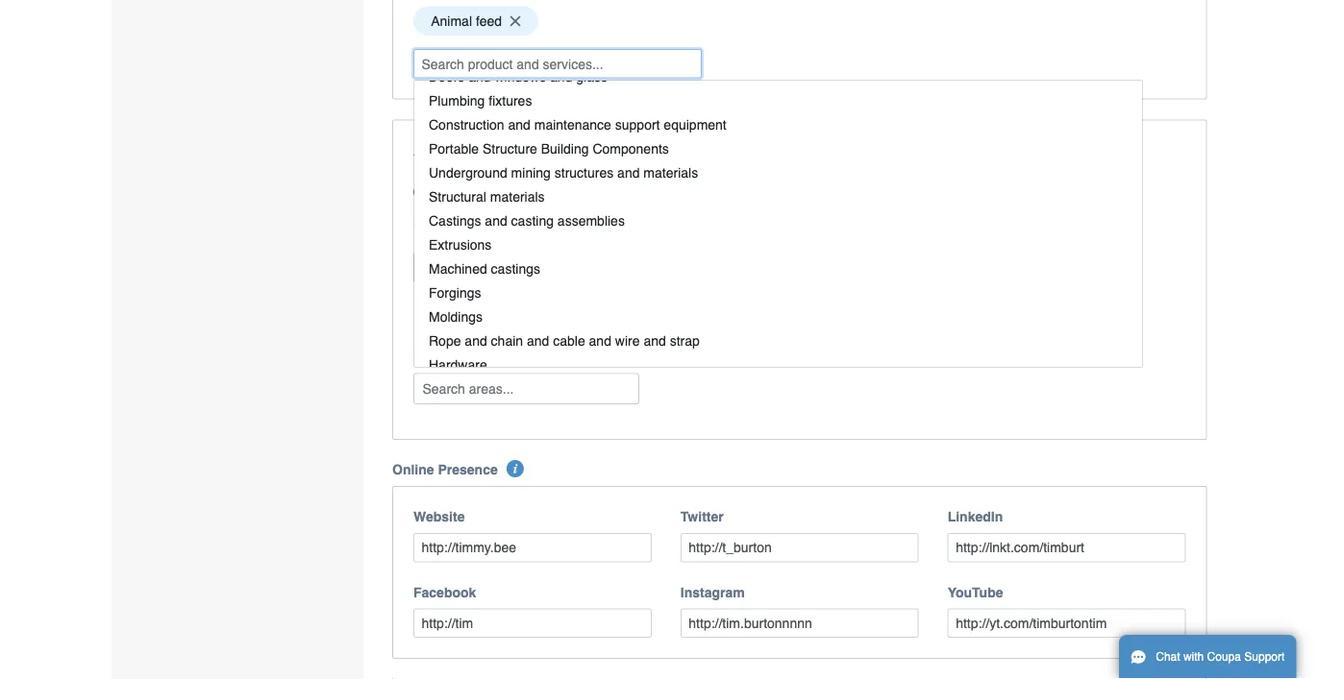 Task type: describe. For each thing, give the bounding box(es) containing it.
windows
[[495, 69, 546, 84]]

and down no coverage in areas
[[465, 333, 487, 349]]

Search product and services... field
[[414, 49, 702, 79]]

castings
[[429, 213, 481, 228]]

in
[[494, 306, 504, 322]]

doors
[[429, 69, 465, 84]]

selected list box
[[407, 0, 1193, 41]]

twitter
[[681, 509, 724, 525]]

linkedin
[[948, 509, 1003, 525]]

coverage
[[434, 306, 490, 322]]

wire
[[615, 333, 640, 349]]

animal feed option
[[414, 6, 538, 36]]

castings
[[491, 261, 540, 276]]

global
[[429, 185, 468, 200]]

machined
[[429, 261, 487, 276]]

and up additional information icon
[[508, 117, 531, 132]]

underground
[[429, 165, 508, 180]]

support
[[1245, 651, 1285, 665]]

Instagram text field
[[681, 609, 919, 638]]

no
[[414, 306, 431, 322]]

north las vegas, nv, usa option
[[414, 209, 627, 238]]

served
[[455, 143, 500, 158]]

structural
[[429, 189, 487, 204]]

plumbing
[[429, 93, 485, 108]]

and down components at top
[[617, 165, 640, 180]]

animal
[[431, 13, 472, 29]]

mining
[[511, 165, 551, 180]]

maintenance
[[534, 117, 612, 132]]

francisco,
[[459, 337, 521, 353]]

YouTube text field
[[948, 609, 1186, 638]]

1 vertical spatial usa
[[551, 337, 578, 353]]

extrusions
[[429, 237, 492, 252]]

north
[[431, 216, 464, 231]]

moldings
[[429, 309, 483, 325]]

facebook
[[414, 585, 476, 600]]

casting
[[511, 213, 554, 228]]

online presence
[[392, 462, 498, 478]]

areas served
[[414, 143, 500, 158]]

animal feed
[[431, 13, 502, 29]]

assemblies
[[558, 213, 625, 228]]

presence
[[438, 462, 498, 478]]

chat
[[1156, 651, 1181, 665]]

nv,
[[538, 216, 559, 231]]

and down areas
[[527, 333, 549, 349]]

additional information image
[[509, 141, 526, 158]]

instagram
[[681, 585, 745, 600]]

chat with coupa support button
[[1119, 636, 1297, 680]]

Facebook text field
[[414, 609, 652, 638]]

structures
[[555, 165, 614, 180]]

additional information image
[[507, 460, 524, 478]]

components
[[593, 141, 669, 156]]



Task type: vqa. For each thing, say whether or not it's contained in the screenshot.
SHEETS
no



Task type: locate. For each thing, give the bounding box(es) containing it.
and right the doors
[[469, 69, 491, 84]]

feed
[[476, 13, 502, 29]]

strap
[[670, 333, 700, 349]]

doors and windows and glass plumbing fixtures construction and maintenance support equipment portable structure building components underground mining structures and materials structural materials castings and casting assemblies extrusions machined castings forgings moldings rope and chain and cable and wire and strap hardware
[[429, 69, 727, 373]]

coupa
[[1208, 651, 1242, 665]]

usa right ca, at the left of the page
[[551, 337, 578, 353]]

areas
[[508, 306, 542, 322]]

vegas,
[[493, 216, 534, 231]]

and left wire
[[589, 333, 612, 349]]

0 vertical spatial selected areas list box
[[407, 204, 1193, 243]]

portable
[[429, 141, 479, 156]]

regional
[[498, 185, 551, 200]]

list box
[[414, 64, 1143, 377]]

equipment
[[664, 117, 727, 132]]

no coverage in areas
[[414, 306, 542, 322]]

usa right 'nv,'
[[563, 216, 591, 231]]

materials down components at top
[[644, 165, 698, 180]]

with
[[1184, 651, 1204, 665]]

Website text field
[[414, 534, 652, 563]]

san francisco, ca, usa option
[[414, 330, 615, 360]]

north las vegas, nv, usa
[[431, 216, 591, 231]]

online
[[392, 462, 434, 478]]

chat with coupa support
[[1156, 651, 1285, 665]]

Twitter text field
[[681, 534, 919, 563]]

1 horizontal spatial materials
[[644, 165, 698, 180]]

structure
[[483, 141, 537, 156]]

0 vertical spatial materials
[[644, 165, 698, 180]]

ca,
[[525, 337, 547, 353]]

selected areas list box containing san francisco, ca, usa
[[407, 326, 1193, 365]]

building
[[541, 141, 589, 156]]

areas
[[414, 143, 451, 158]]

construction
[[429, 117, 505, 132]]

website
[[414, 509, 465, 525]]

materials
[[644, 165, 698, 180], [490, 189, 545, 204]]

and left casting
[[485, 213, 508, 228]]

materials up the north las vegas, nv, usa option
[[490, 189, 545, 204]]

2 selected areas list box from the top
[[407, 326, 1193, 365]]

1 selected areas list box from the top
[[407, 204, 1193, 243]]

0 horizontal spatial materials
[[490, 189, 545, 204]]

0 vertical spatial usa
[[563, 216, 591, 231]]

selected areas list box containing north las vegas, nv, usa
[[407, 204, 1193, 243]]

cable
[[553, 333, 585, 349]]

hardware
[[429, 357, 487, 373]]

and left glass
[[550, 69, 573, 84]]

and
[[469, 69, 491, 84], [550, 69, 573, 84], [508, 117, 531, 132], [617, 165, 640, 180], [485, 213, 508, 228], [465, 333, 487, 349], [527, 333, 549, 349], [589, 333, 612, 349], [644, 333, 666, 349]]

las
[[468, 216, 489, 231]]

chain
[[491, 333, 523, 349]]

1 vertical spatial selected areas list box
[[407, 326, 1193, 365]]

san francisco, ca, usa
[[431, 337, 578, 353]]

selected areas list box
[[407, 204, 1193, 243], [407, 326, 1193, 365]]

glass
[[576, 69, 608, 84]]

usa
[[563, 216, 591, 231], [551, 337, 578, 353]]

fixtures
[[489, 93, 532, 108]]

support
[[615, 117, 660, 132]]

Search areas... text field
[[415, 374, 638, 404]]

rope
[[429, 333, 461, 349]]

and right wire
[[644, 333, 666, 349]]

LinkedIn text field
[[948, 534, 1186, 563]]

1 vertical spatial materials
[[490, 189, 545, 204]]

san
[[431, 337, 455, 353]]

youtube
[[948, 585, 1004, 600]]

forgings
[[429, 285, 481, 300]]

None radio
[[414, 186, 426, 199], [482, 186, 494, 199], [414, 186, 426, 199], [482, 186, 494, 199]]

list box containing doors and windows and glass
[[414, 64, 1143, 377]]



